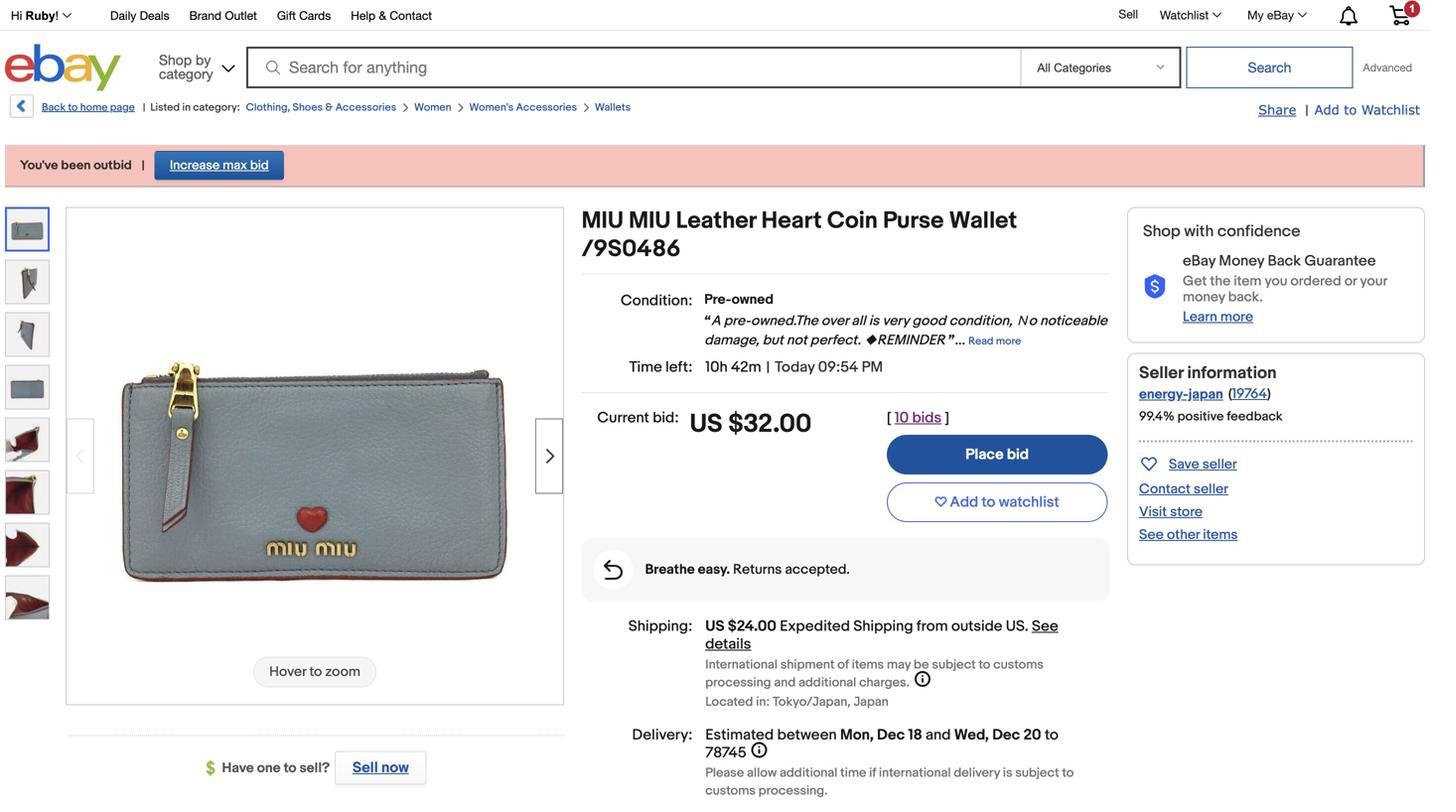 Task type: describe. For each thing, give the bounding box(es) containing it.
details
[[706, 636, 751, 654]]

to inside estimated between mon, dec 18 and wed, dec 20 to 78745
[[1045, 727, 1059, 745]]

to left the home
[[68, 101, 78, 114]]

additional inside 'please allow additional time if international delivery is subject to customs processing.'
[[780, 766, 838, 781]]

| inside the us $32.00 main content
[[767, 359, 770, 377]]

international shipment of items may be subject to customs processing and additional charges.
[[706, 658, 1044, 691]]

18
[[909, 727, 923, 745]]

all
[[852, 313, 866, 330]]

contact inside contact seller visit store see other items
[[1140, 481, 1191, 498]]

save
[[1169, 456, 1200, 473]]

pre-owned
[[705, 292, 774, 308]]

time left:
[[629, 359, 693, 377]]

and inside international shipment of items may be subject to customs processing and additional charges.
[[774, 676, 796, 691]]

us $32.00 main content
[[582, 207, 1110, 808]]

wallet
[[949, 207, 1017, 235]]

1 miu from the left
[[582, 207, 624, 235]]

energy-japan link
[[1140, 386, 1224, 403]]

42m
[[731, 359, 762, 377]]

gift cards
[[277, 8, 331, 22]]

but
[[763, 332, 784, 349]]

sell link
[[1110, 7, 1147, 21]]

picture 5 of 8 image
[[6, 419, 49, 461]]

dollar sign image
[[206, 761, 222, 777]]

current
[[597, 409, 650, 427]]

between
[[777, 727, 837, 745]]

help & contact link
[[351, 5, 432, 27]]

items inside contact seller visit store see other items
[[1203, 527, 1238, 544]]

to inside share | add to watchlist
[[1344, 102, 1357, 117]]

estimated between mon, dec 18 and wed, dec 20 to 78745
[[706, 727, 1059, 763]]

10
[[895, 409, 909, 427]]

in:
[[756, 695, 770, 710]]

)
[[1268, 386, 1271, 403]]

with
[[1185, 222, 1214, 241]]

wallets
[[595, 101, 631, 114]]

| left the listed
[[143, 101, 145, 114]]

see details link
[[706, 618, 1059, 654]]

located
[[706, 695, 753, 710]]

processing.
[[759, 784, 828, 799]]

damage,
[[705, 332, 760, 349]]

perfect.
[[810, 332, 861, 349]]

money
[[1183, 289, 1226, 306]]

of
[[838, 658, 849, 673]]

ebay inside ebay money back guarantee get the item you ordered or your money back. learn more
[[1183, 252, 1216, 270]]

or
[[1345, 273, 1357, 290]]

picture 4 of 8 image
[[6, 366, 49, 409]]

please allow additional time if international delivery is subject to customs processing.
[[706, 766, 1074, 799]]

back to home page link
[[8, 94, 135, 125]]

shop by category banner
[[0, 0, 1426, 96]]

heart
[[762, 207, 822, 235]]

shop by category
[[159, 52, 213, 82]]

miu miu leather heart coin purse wallet /9s0486 - picture 1 of 8 image
[[67, 206, 563, 703]]

left:
[[666, 359, 693, 377]]

with details__icon image for ebay money back guarantee
[[1144, 275, 1167, 300]]

add inside share | add to watchlist
[[1315, 102, 1340, 117]]

bids
[[912, 409, 942, 427]]

sell now
[[353, 760, 409, 777]]

gift
[[277, 8, 296, 22]]

one
[[257, 761, 281, 777]]

outbid
[[94, 158, 132, 173]]

20
[[1024, 727, 1042, 745]]

learn more link
[[1183, 309, 1254, 326]]

watchlist link
[[1149, 3, 1231, 27]]

home
[[80, 101, 108, 114]]

brand outlet
[[189, 8, 257, 22]]

add to watchlist
[[950, 494, 1060, 512]]

processing
[[706, 676, 771, 691]]

owned
[[732, 292, 774, 308]]

"
[[705, 313, 712, 330]]

been
[[61, 158, 91, 173]]

add inside button
[[950, 494, 979, 512]]

have one to sell?
[[222, 761, 330, 777]]

see other items link
[[1140, 527, 1238, 544]]

to inside 'please allow additional time if international delivery is subject to customs processing.'
[[1062, 766, 1074, 781]]

back to home page
[[42, 101, 135, 114]]

0 horizontal spatial &
[[325, 101, 333, 114]]

see inside the see details
[[1032, 618, 1059, 636]]

breathe
[[645, 562, 695, 579]]

listed
[[150, 101, 180, 114]]

the
[[1211, 273, 1231, 290]]

my ebay
[[1248, 8, 1295, 22]]

please
[[706, 766, 744, 781]]

back.
[[1229, 289, 1263, 306]]

get
[[1183, 273, 1207, 290]]

increase max bid button
[[155, 151, 284, 180]]

| inside share | add to watchlist
[[1306, 102, 1309, 119]]

shop with confidence
[[1144, 222, 1301, 241]]

seller information energy-japan ( 19764 ) 99.4% positive feedback
[[1140, 363, 1283, 425]]

japan
[[854, 695, 889, 710]]

information
[[1188, 363, 1277, 384]]

| listed in category:
[[143, 101, 240, 114]]

your
[[1361, 273, 1388, 290]]

women's accessories link
[[469, 101, 577, 114]]

japan
[[1189, 386, 1224, 403]]

subject inside 'please allow additional time if international delivery is subject to customs processing.'
[[1016, 766, 1060, 781]]

none submit inside shop by category banner
[[1187, 47, 1354, 88]]

us for us $24.00
[[706, 618, 725, 636]]

share
[[1259, 102, 1297, 117]]

place bid
[[966, 446, 1029, 464]]

more inside ebay money back guarantee get the item you ordered or your money back. learn more
[[1221, 309, 1254, 326]]

watchlist inside share | add to watchlist
[[1362, 102, 1421, 117]]

you've
[[20, 158, 58, 173]]

estimated
[[706, 727, 774, 745]]

you
[[1265, 273, 1288, 290]]

09:54
[[818, 359, 859, 377]]

items inside international shipment of items may be subject to customs processing and additional charges.
[[852, 658, 884, 673]]

deals
[[140, 8, 169, 22]]

pre-
[[724, 313, 751, 330]]

outside
[[952, 618, 1003, 636]]

max
[[223, 158, 247, 173]]

78745
[[706, 745, 747, 763]]

2 accessories from the left
[[516, 101, 577, 114]]

if
[[870, 766, 876, 781]]

located in: tokyo/japan, japan
[[706, 695, 889, 710]]

seller
[[1140, 363, 1184, 384]]

customs inside international shipment of items may be subject to customs processing and additional charges.
[[994, 658, 1044, 673]]



Task type: locate. For each thing, give the bounding box(es) containing it.
to inside button
[[982, 494, 996, 512]]

seller for save
[[1203, 456, 1238, 473]]

dec
[[877, 727, 905, 745], [993, 727, 1021, 745]]

picture 6 of 8 image
[[6, 471, 49, 514]]

from
[[917, 618, 948, 636]]

1 horizontal spatial miu
[[629, 207, 671, 235]]

10h
[[706, 359, 728, 377]]

bid inside button
[[250, 158, 269, 173]]

is inside " a pre-owned.the over all is very good condition, ｎo noticeable damage, but not perfect.  ◆reminder
[[869, 313, 880, 330]]

ebay up get at the right of the page
[[1183, 252, 1216, 270]]

bid:
[[653, 409, 679, 427]]

1 vertical spatial customs
[[706, 784, 756, 799]]

[ 10 bids ]
[[887, 409, 950, 427]]

to down the advanced link
[[1344, 102, 1357, 117]]

1 vertical spatial back
[[1268, 252, 1302, 270]]

daily deals
[[110, 8, 169, 22]]

subject down 20
[[1016, 766, 1060, 781]]

| right 42m
[[767, 359, 770, 377]]

0 horizontal spatial customs
[[706, 784, 756, 799]]

us left $24.00
[[706, 618, 725, 636]]

see
[[1140, 527, 1164, 544], [1032, 618, 1059, 636]]

seller for contact
[[1194, 481, 1229, 498]]

1 vertical spatial subject
[[1016, 766, 1060, 781]]

1 vertical spatial bid
[[1007, 446, 1029, 464]]

dec left 20
[[993, 727, 1021, 745]]

seller
[[1203, 456, 1238, 473], [1194, 481, 1229, 498]]

99.4%
[[1140, 409, 1175, 425]]

miu left leather
[[629, 207, 671, 235]]

and right '18'
[[926, 727, 951, 745]]

seller right save
[[1203, 456, 1238, 473]]

1 horizontal spatial items
[[1203, 527, 1238, 544]]

you've been outbid |
[[20, 158, 145, 173]]

& right the help
[[379, 8, 387, 22]]

to right one
[[284, 761, 297, 777]]

help & contact
[[351, 8, 432, 22]]

additional up processing.
[[780, 766, 838, 781]]

| right outbid
[[142, 158, 145, 173]]

customs down .
[[994, 658, 1044, 673]]

1 horizontal spatial shop
[[1144, 222, 1181, 241]]

is right all
[[869, 313, 880, 330]]

1 vertical spatial more
[[996, 335, 1022, 348]]

more down back.
[[1221, 309, 1254, 326]]

" a pre-owned.the over all is very good condition, ｎo noticeable damage, but not perfect.  ◆reminder
[[705, 313, 1108, 349]]

1 horizontal spatial sell
[[1119, 7, 1139, 21]]

0 vertical spatial is
[[869, 313, 880, 330]]

women
[[414, 101, 452, 114]]

share | add to watchlist
[[1259, 102, 1421, 119]]

to down outside
[[979, 658, 991, 673]]

international
[[879, 766, 951, 781]]

save seller
[[1169, 456, 1238, 473]]

add to watchlist button
[[887, 483, 1108, 523]]

Search for anything text field
[[249, 49, 1017, 86]]

and up located in: tokyo/japan, japan on the bottom
[[774, 676, 796, 691]]

0 horizontal spatial is
[[869, 313, 880, 330]]

to inside international shipment of items may be subject to customs processing and additional charges.
[[979, 658, 991, 673]]

0 vertical spatial sell
[[1119, 7, 1139, 21]]

owned.the
[[751, 313, 818, 330]]

0 horizontal spatial ebay
[[1183, 252, 1216, 270]]

0 vertical spatial subject
[[932, 658, 976, 673]]

sell now link
[[330, 752, 427, 785]]

seller inside contact seller visit store see other items
[[1194, 481, 1229, 498]]

contact up visit store link
[[1140, 481, 1191, 498]]

feedback
[[1227, 409, 1283, 425]]

read more link
[[969, 332, 1022, 349]]

to right delivery
[[1062, 766, 1074, 781]]

bid inside button
[[1007, 446, 1029, 464]]

bid right the place
[[1007, 446, 1029, 464]]

back up you
[[1268, 252, 1302, 270]]

1 horizontal spatial subject
[[1016, 766, 1060, 781]]

1 horizontal spatial &
[[379, 8, 387, 22]]

contact right the help
[[390, 8, 432, 22]]

0 vertical spatial back
[[42, 101, 66, 114]]

1 vertical spatial additional
[[780, 766, 838, 781]]

items right other
[[1203, 527, 1238, 544]]

save seller button
[[1140, 452, 1238, 475]]

0 horizontal spatial shop
[[159, 52, 192, 68]]

1 vertical spatial sell
[[353, 760, 378, 777]]

wallets link
[[595, 101, 631, 114]]

category
[[159, 66, 213, 82]]

very
[[883, 313, 909, 330]]

picture 1 of 8 image
[[7, 209, 48, 250]]

charges.
[[859, 676, 910, 691]]

contact
[[390, 8, 432, 22], [1140, 481, 1191, 498]]

10h 42m | today 09:54 pm
[[706, 359, 883, 377]]

0 horizontal spatial with details__icon image
[[604, 560, 623, 580]]

items up the charges.
[[852, 658, 884, 673]]

women link
[[414, 101, 452, 114]]

category:
[[193, 101, 240, 114]]

brand
[[189, 8, 222, 22]]

sell inside sell now link
[[353, 760, 378, 777]]

shop for shop by category
[[159, 52, 192, 68]]

expedited
[[780, 618, 850, 636]]

shop for shop with confidence
[[1144, 222, 1181, 241]]

1 horizontal spatial and
[[926, 727, 951, 745]]

1 dec from the left
[[877, 727, 905, 745]]

picture 2 of 8 image
[[6, 261, 49, 304]]

0 horizontal spatial add
[[950, 494, 979, 512]]

1 vertical spatial with details__icon image
[[604, 560, 623, 580]]

watchlist right the "sell" link
[[1160, 8, 1209, 22]]

19764
[[1233, 386, 1268, 403]]

0 horizontal spatial dec
[[877, 727, 905, 745]]

0 horizontal spatial accessories
[[335, 101, 397, 114]]

delivery:
[[632, 727, 693, 745]]

add to watchlist link
[[1315, 101, 1421, 119]]

$32.00
[[729, 409, 812, 440]]

us right 'bid:'
[[690, 409, 723, 440]]

sell left "watchlist" link
[[1119, 7, 1139, 21]]

0 vertical spatial seller
[[1203, 456, 1238, 473]]

us right outside
[[1006, 618, 1025, 636]]

0 vertical spatial with details__icon image
[[1144, 275, 1167, 300]]

sell inside "account" navigation
[[1119, 7, 1139, 21]]

sell
[[1119, 7, 1139, 21], [353, 760, 378, 777]]

miu up condition:
[[582, 207, 624, 235]]

1 vertical spatial is
[[1003, 766, 1013, 781]]

0 horizontal spatial back
[[42, 101, 66, 114]]

/9s0486
[[582, 235, 681, 264]]

0 horizontal spatial items
[[852, 658, 884, 673]]

0 horizontal spatial more
[[996, 335, 1022, 348]]

0 vertical spatial add
[[1315, 102, 1340, 117]]

shop inside the shop by category
[[159, 52, 192, 68]]

ebay
[[1268, 8, 1295, 22], [1183, 252, 1216, 270]]

0 vertical spatial additional
[[799, 676, 857, 691]]

with details__icon image
[[1144, 275, 1167, 300], [604, 560, 623, 580]]

| right the share button
[[1306, 102, 1309, 119]]

subject inside international shipment of items may be subject to customs processing and additional charges.
[[932, 658, 976, 673]]

shop left with
[[1144, 222, 1181, 241]]

1 horizontal spatial accessories
[[516, 101, 577, 114]]

bid
[[250, 158, 269, 173], [1007, 446, 1029, 464]]

0 horizontal spatial and
[[774, 676, 796, 691]]

additional down of
[[799, 676, 857, 691]]

None submit
[[1187, 47, 1354, 88]]

accepted.
[[785, 562, 850, 579]]

time
[[629, 359, 662, 377]]

have
[[222, 761, 254, 777]]

to
[[68, 101, 78, 114], [1344, 102, 1357, 117], [982, 494, 996, 512], [979, 658, 991, 673], [1045, 727, 1059, 745], [284, 761, 297, 777], [1062, 766, 1074, 781]]

1 horizontal spatial ebay
[[1268, 8, 1295, 22]]

1 vertical spatial see
[[1032, 618, 1059, 636]]

watchlist
[[1160, 8, 1209, 22], [1362, 102, 1421, 117]]

1 vertical spatial &
[[325, 101, 333, 114]]

...
[[955, 332, 966, 349]]

with details__icon image inside the us $32.00 main content
[[604, 560, 623, 580]]

!
[[55, 9, 59, 22]]

picture 3 of 8 image
[[6, 313, 49, 356]]

bid right max
[[250, 158, 269, 173]]

women's accessories
[[469, 101, 577, 114]]

add down the place
[[950, 494, 979, 512]]

& inside 'link'
[[379, 8, 387, 22]]

1 vertical spatial seller
[[1194, 481, 1229, 498]]

ebay inside "account" navigation
[[1268, 8, 1295, 22]]

1 vertical spatial shop
[[1144, 222, 1181, 241]]

0 horizontal spatial miu
[[582, 207, 624, 235]]

0 vertical spatial and
[[774, 676, 796, 691]]

shop by category button
[[150, 44, 239, 87]]

1 horizontal spatial watchlist
[[1362, 102, 1421, 117]]

1 horizontal spatial add
[[1315, 102, 1340, 117]]

sell for sell
[[1119, 7, 1139, 21]]

advanced link
[[1354, 48, 1423, 87]]

customs
[[994, 658, 1044, 673], [706, 784, 756, 799]]

good
[[913, 313, 946, 330]]

"
[[948, 332, 955, 349]]

1 vertical spatial contact
[[1140, 481, 1191, 498]]

0 vertical spatial customs
[[994, 658, 1044, 673]]

increase
[[170, 158, 220, 173]]

1 vertical spatial ebay
[[1183, 252, 1216, 270]]

0 vertical spatial ebay
[[1268, 8, 1295, 22]]

0 horizontal spatial bid
[[250, 158, 269, 173]]

with details__icon image for breathe easy.
[[604, 560, 623, 580]]

sell left now at the bottom left of the page
[[353, 760, 378, 777]]

condition,
[[949, 313, 1013, 330]]

accessories right shoes
[[335, 101, 397, 114]]

subject right be
[[932, 658, 976, 673]]

advanced
[[1364, 61, 1413, 74]]

back inside ebay money back guarantee get the item you ordered or your money back. learn more
[[1268, 252, 1302, 270]]

watchlist inside "account" navigation
[[1160, 8, 1209, 22]]

0 vertical spatial watchlist
[[1160, 8, 1209, 22]]

seller down 'save seller'
[[1194, 481, 1229, 498]]

ebay right my
[[1268, 8, 1295, 22]]

returns
[[733, 562, 782, 579]]

over
[[822, 313, 849, 330]]

my
[[1248, 8, 1264, 22]]

0 vertical spatial contact
[[390, 8, 432, 22]]

add right share
[[1315, 102, 1340, 117]]

and inside estimated between mon, dec 18 and wed, dec 20 to 78745
[[926, 727, 951, 745]]

with details__icon image left breathe
[[604, 560, 623, 580]]

contact inside 'link'
[[390, 8, 432, 22]]

shoes
[[293, 101, 323, 114]]

1 horizontal spatial contact
[[1140, 481, 1191, 498]]

0 horizontal spatial subject
[[932, 658, 976, 673]]

in
[[182, 101, 191, 114]]

sell for sell now
[[353, 760, 378, 777]]

ruby
[[26, 9, 55, 22]]

more down ｎo
[[996, 335, 1022, 348]]

0 vertical spatial bid
[[250, 158, 269, 173]]

0 vertical spatial more
[[1221, 309, 1254, 326]]

1 horizontal spatial more
[[1221, 309, 1254, 326]]

1 vertical spatial add
[[950, 494, 979, 512]]

clothing, shoes & accessories
[[246, 101, 397, 114]]

1 horizontal spatial back
[[1268, 252, 1302, 270]]

seller inside button
[[1203, 456, 1238, 473]]

1 horizontal spatial is
[[1003, 766, 1013, 781]]

1 horizontal spatial dec
[[993, 727, 1021, 745]]

tokyo/japan,
[[773, 695, 851, 710]]

1 vertical spatial and
[[926, 727, 951, 745]]

easy.
[[698, 562, 730, 579]]

mon,
[[840, 727, 874, 745]]

place
[[966, 446, 1004, 464]]

watchlist down the advanced link
[[1362, 102, 1421, 117]]

see down the visit
[[1140, 527, 1164, 544]]

]
[[945, 409, 950, 427]]

see inside contact seller visit store see other items
[[1140, 527, 1164, 544]]

additional inside international shipment of items may be subject to customs processing and additional charges.
[[799, 676, 857, 691]]

picture 7 of 8 image
[[6, 524, 49, 567]]

shipment
[[781, 658, 835, 673]]

daily deals link
[[110, 5, 169, 27]]

2 miu from the left
[[629, 207, 671, 235]]

0 vertical spatial see
[[1140, 527, 1164, 544]]

& right shoes
[[325, 101, 333, 114]]

picture 8 of 8 image
[[6, 577, 49, 619]]

us for us $32.00
[[690, 409, 723, 440]]

today
[[775, 359, 815, 377]]

items
[[1203, 527, 1238, 544], [852, 658, 884, 673]]

more
[[1221, 309, 1254, 326], [996, 335, 1022, 348]]

1 horizontal spatial with details__icon image
[[1144, 275, 1167, 300]]

now
[[382, 760, 409, 777]]

dec left '18'
[[877, 727, 905, 745]]

1 horizontal spatial customs
[[994, 658, 1044, 673]]

customs inside 'please allow additional time if international delivery is subject to customs processing.'
[[706, 784, 756, 799]]

0 vertical spatial shop
[[159, 52, 192, 68]]

with details__icon image left get at the right of the page
[[1144, 275, 1167, 300]]

0 vertical spatial &
[[379, 8, 387, 22]]

is inside 'please allow additional time if international delivery is subject to customs processing.'
[[1003, 766, 1013, 781]]

noticeable
[[1040, 313, 1108, 330]]

1 horizontal spatial bid
[[1007, 446, 1029, 464]]

0 horizontal spatial see
[[1032, 618, 1059, 636]]

current bid:
[[597, 409, 679, 427]]

us
[[690, 409, 723, 440], [706, 618, 725, 636], [1006, 618, 1025, 636]]

2 dec from the left
[[993, 727, 1021, 745]]

accessories right women's
[[516, 101, 577, 114]]

|
[[143, 101, 145, 114], [1306, 102, 1309, 119], [142, 158, 145, 173], [767, 359, 770, 377]]

1 vertical spatial items
[[852, 658, 884, 673]]

" ... read more
[[948, 332, 1022, 349]]

shop left by
[[159, 52, 192, 68]]

1 vertical spatial watchlist
[[1362, 102, 1421, 117]]

to left watchlist
[[982, 494, 996, 512]]

0 horizontal spatial contact
[[390, 8, 432, 22]]

0 vertical spatial items
[[1203, 527, 1238, 544]]

is right delivery
[[1003, 766, 1013, 781]]

help
[[351, 8, 376, 22]]

back left the home
[[42, 101, 66, 114]]

to right 20
[[1045, 727, 1059, 745]]

account navigation
[[0, 0, 1426, 31]]

0 horizontal spatial watchlist
[[1160, 8, 1209, 22]]

confidence
[[1218, 222, 1301, 241]]

more inside " ... read more
[[996, 335, 1022, 348]]

1 accessories from the left
[[335, 101, 397, 114]]

0 horizontal spatial sell
[[353, 760, 378, 777]]

1 horizontal spatial see
[[1140, 527, 1164, 544]]

see right .
[[1032, 618, 1059, 636]]

customs down please
[[706, 784, 756, 799]]



Task type: vqa. For each thing, say whether or not it's contained in the screenshot.
bottom provision
no



